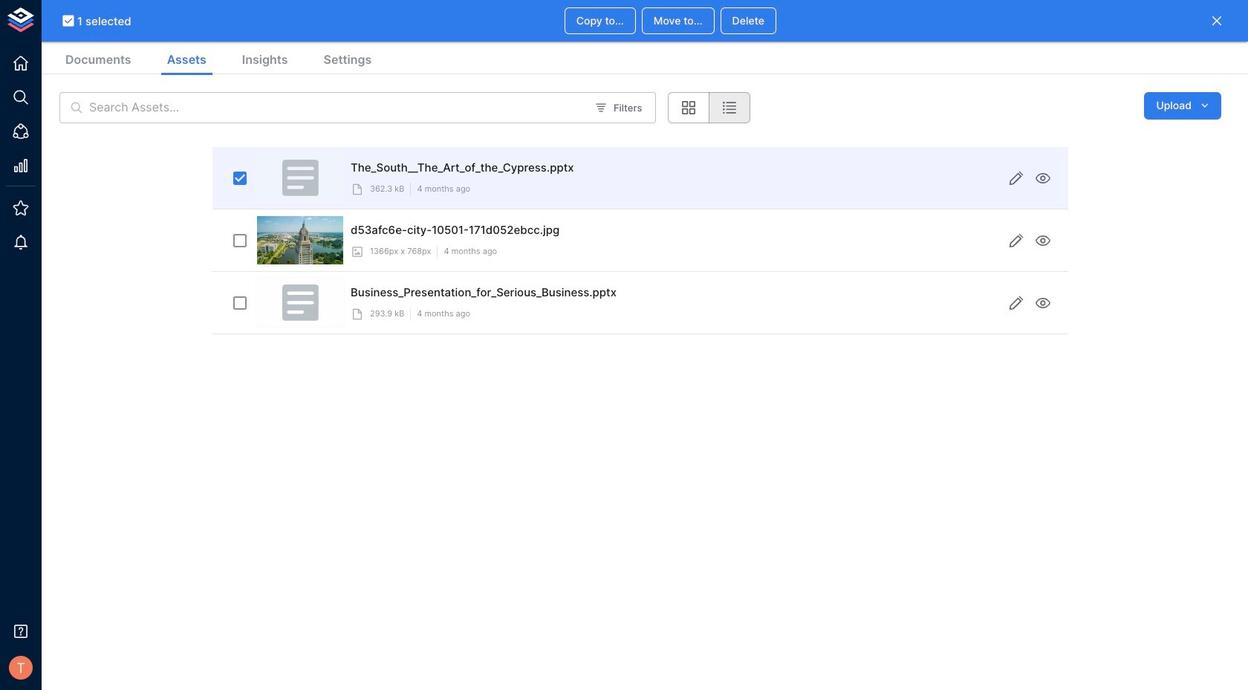 Task type: describe. For each thing, give the bounding box(es) containing it.
Search Assets... text field
[[89, 92, 586, 123]]



Task type: vqa. For each thing, say whether or not it's contained in the screenshot.
tooltip
no



Task type: locate. For each thing, give the bounding box(es) containing it.
d53afc6e city 10501 171d052ebcc.jpg image
[[257, 216, 343, 264]]

group
[[668, 92, 751, 123]]



